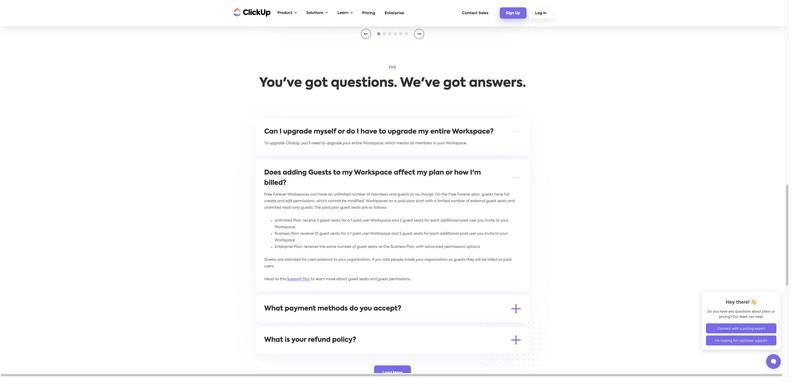 Task type: vqa. For each thing, say whether or not it's contained in the screenshot.
the bottommost which
yes



Task type: locate. For each thing, give the bounding box(es) containing it.
load
[[383, 371, 392, 375]]

1 vertical spatial be
[[482, 258, 487, 262]]

receive down guests.
[[303, 219, 316, 222]]

with for your
[[405, 350, 413, 353]]

0 vertical spatial full
[[505, 193, 510, 196]]

plan
[[429, 170, 445, 176], [407, 199, 415, 203], [332, 206, 340, 209]]

1 vertical spatial plan:
[[291, 232, 300, 236]]

1 vertical spatial 5
[[400, 232, 402, 236]]

1 vertical spatial guests
[[265, 258, 277, 262]]

for inside guests are intended for users external to your organization, if you add people inside your organization as guests they will be billed as paid users.
[[302, 258, 307, 262]]

do up to upgrade clickup, you'll need to upgrade your entire workspace, which means all members in your workspace.
[[347, 128, 356, 135]]

1 horizontal spatial i
[[357, 128, 359, 135]]

each inside unlimited plan: receive 5 guest seats for a 1 paid user workspace and 2 guest seats for each additional paid user you invite to your workspace
[[431, 219, 440, 222]]

0 horizontal spatial in
[[434, 141, 437, 145]]

about
[[337, 277, 348, 281]]

each inside business plan: receive 10 guest seats for a 1 paid user workspace and 5 guest seats for each additional paid user you invite to your workspace
[[430, 232, 440, 236]]

0 vertical spatial entire
[[431, 128, 451, 135]]

plan: down unlimited
[[291, 232, 300, 236]]

0 vertical spatial number
[[352, 193, 366, 196]]

myself
[[314, 128, 337, 135]]

0 horizontal spatial forever
[[273, 193, 287, 196]]

guests left they
[[454, 258, 466, 262]]

enterprise for enterprise plan: receives the same number of guest seats as the business plan, with advanced permissions options
[[275, 245, 294, 249]]

entire
[[431, 128, 451, 135], [352, 141, 363, 145]]

2 horizontal spatial enterprise
[[385, 11, 404, 15]]

have inside we have a 100% satisfaction guarantee. if for any reason, you're not satisfied with your purchase, simply let us know within 30 days and we'll be happy to issue you a full refund.
[[271, 350, 280, 353]]

be right will
[[482, 258, 487, 262]]

0 horizontal spatial members
[[372, 193, 389, 196]]

number right same
[[338, 245, 352, 249]]

only
[[293, 206, 300, 209]]

1 horizontal spatial all
[[410, 141, 415, 145]]

accept left major
[[271, 318, 284, 322]]

upgrade right to
[[270, 141, 285, 145]]

1 vertical spatial invite
[[485, 232, 495, 236]]

receive inside unlimited plan: receive 5 guest seats for a 1 paid user workspace and 2 guest seats for each additional paid user you invite to your workspace
[[303, 219, 316, 222]]

start
[[416, 199, 425, 203]]

0 horizontal spatial with
[[405, 350, 413, 353]]

plan: inside business plan: receive 10 guest seats for a 1 paid user workspace and 5 guest seats for each additional paid user you invite to your workspace
[[291, 232, 300, 236]]

happy
[[270, 356, 282, 360]]

enterprise up intended
[[275, 245, 294, 249]]

with down 'charge.'
[[426, 199, 434, 203]]

1 horizontal spatial of
[[367, 193, 371, 196]]

plan:
[[293, 219, 302, 222], [291, 232, 300, 236], [294, 245, 303, 249]]

2 horizontal spatial guests
[[482, 193, 494, 196]]

invite
[[486, 219, 495, 222], [485, 232, 495, 236]]

1 horizontal spatial external
[[471, 199, 486, 203]]

with right satisfied on the bottom of page
[[405, 350, 413, 353]]

additional for 5
[[441, 232, 459, 236]]

1 horizontal spatial danielle t image
[[417, 33, 422, 35]]

unlimited
[[275, 219, 292, 222]]

0 vertical spatial enterprise
[[385, 11, 404, 15]]

as down permissions
[[449, 258, 453, 262]]

have
[[361, 128, 378, 135], [319, 193, 328, 196], [495, 193, 504, 196], [271, 350, 280, 353]]

paid
[[398, 199, 406, 203], [322, 206, 331, 209], [353, 219, 362, 222], [461, 219, 469, 222], [353, 232, 361, 236], [460, 232, 468, 236], [504, 258, 512, 262]]

more
[[393, 371, 403, 375]]

limited
[[438, 199, 450, 203]]

0 horizontal spatial enterprise
[[275, 245, 294, 249]]

0 horizontal spatial business
[[275, 232, 290, 236]]

business
[[275, 232, 290, 236], [391, 245, 406, 249]]

external inside guests are intended for users external to your organization, if you add people inside your organization as guests they will be billed as paid users.
[[318, 258, 333, 262]]

guests right plan, on the bottom right
[[482, 193, 494, 196]]

5 down 2
[[400, 232, 402, 236]]

you're
[[369, 350, 380, 353]]

edit
[[286, 199, 293, 203]]

external
[[471, 199, 486, 203], [318, 258, 333, 262]]

are down the 'modified.'
[[362, 206, 368, 209]]

sign
[[506, 11, 515, 15]]

of
[[367, 193, 371, 196], [466, 199, 470, 203], [353, 245, 356, 249]]

external right users
[[318, 258, 333, 262]]

the right on
[[442, 193, 448, 196]]

guests inside guests are intended for users external to your organization, if you add people inside your organization as guests they will be billed as paid users.
[[454, 258, 466, 262]]

external inside free forever workspaces can have an unlimited number of members and guests at no charge. on the free forever plan, guests have full create and edit permissions, which cannot be modified. workspaces on a paid plan start with a limited number of external guest seats and unlimited read-only guests. the paid plan guest seats are as follows:
[[471, 199, 486, 203]]

0 horizontal spatial danielle t image
[[364, 33, 368, 35]]

0 horizontal spatial entire
[[352, 141, 363, 145]]

1 horizontal spatial are
[[362, 206, 368, 209]]

and inside we have a 100% satisfaction guarantee. if for any reason, you're not satisfied with your purchase, simply let us know within 30 days and we'll be happy to issue you a full refund.
[[501, 350, 508, 353]]

1 horizontal spatial guests
[[309, 170, 332, 176]]

plan: down only at left
[[293, 219, 302, 222]]

know
[[464, 350, 473, 353]]

what payment methods do you accept?
[[265, 305, 402, 312]]

guests are intended for users external to your organization, if you add people inside your organization as guests they will be billed as paid users.
[[265, 258, 512, 268]]

1 vertical spatial or
[[446, 170, 453, 176]]

which left means
[[386, 141, 396, 145]]

1 vertical spatial with
[[417, 245, 424, 249]]

2 vertical spatial enterprise
[[333, 318, 351, 322]]

what for what is your refund policy?
[[265, 337, 284, 343]]

receive inside business plan: receive 10 guest seats for a 1 paid user workspace and 5 guest seats for each additional paid user you invite to your workspace
[[301, 232, 314, 236]]

do
[[347, 128, 356, 135], [350, 305, 359, 312]]

1 horizontal spatial enterprise
[[333, 318, 351, 322]]

danielle t link
[[269, 0, 517, 21]]

external down plan, on the bottom right
[[471, 199, 486, 203]]

0 vertical spatial external
[[471, 199, 486, 203]]

1 horizontal spatial forever
[[458, 193, 471, 196]]

number right limited
[[451, 199, 465, 203]]

will
[[476, 258, 481, 262]]

which
[[386, 141, 396, 145], [317, 199, 327, 203]]

head
[[265, 277, 275, 281]]

billed?
[[265, 180, 287, 186]]

0 horizontal spatial i
[[280, 128, 282, 135]]

as left follows:
[[369, 206, 373, 209]]

upgrade
[[284, 128, 313, 135], [388, 128, 417, 135], [270, 141, 285, 145], [327, 141, 342, 145]]

contact sales
[[463, 11, 489, 15]]

paid inside guests are intended for users external to your organization, if you add people inside your organization as guests they will be billed as paid users.
[[504, 258, 512, 262]]

1
[[351, 219, 353, 222], [351, 232, 352, 236]]

0 horizontal spatial of
[[353, 245, 356, 249]]

with
[[426, 199, 434, 203], [417, 245, 424, 249], [405, 350, 413, 353]]

invite inside business plan: receive 10 guest seats for a 1 paid user workspace and 5 guest seats for each additional paid user you invite to your workspace
[[485, 232, 495, 236]]

plan,
[[472, 193, 481, 196]]

of right limited
[[466, 199, 470, 203]]

0 vertical spatial 1
[[351, 219, 353, 222]]

you've got questions. we've got answers.
[[259, 77, 526, 90]]

enterprise up testimonial navigation navigation
[[385, 11, 404, 15]]

1 we from the top
[[265, 318, 270, 322]]

0 vertical spatial each
[[431, 219, 440, 222]]

each for 2
[[431, 219, 440, 222]]

got
[[305, 77, 328, 90], [444, 77, 466, 90]]

enterprise right "for"
[[333, 318, 351, 322]]

unlimited up cannot
[[334, 193, 351, 196]]

1 inside unlimited plan: receive 5 guest seats for a 1 paid user workspace and 2 guest seats for each additional paid user you invite to your workspace
[[351, 219, 353, 222]]

0 vertical spatial workspaces
[[288, 193, 310, 196]]

0 horizontal spatial unlimited
[[265, 206, 282, 209]]

have left "an"
[[319, 193, 328, 196]]

0 horizontal spatial full
[[308, 356, 313, 360]]

methods
[[318, 305, 348, 312]]

business plan: receive 10 guest seats for a 1 paid user workspace and 5 guest seats for each additional paid user you invite to your workspace
[[275, 232, 508, 242]]

additional up permissions
[[441, 232, 459, 236]]

0 vertical spatial which
[[386, 141, 396, 145]]

means
[[397, 141, 409, 145]]

clickup image
[[232, 7, 271, 17]]

1 horizontal spatial members
[[416, 141, 433, 145]]

all left major
[[285, 318, 290, 322]]

which inside free forever workspaces can have an unlimited number of members and guests at no charge. on the free forever plan, guests have full create and edit permissions, which cannot be modified. workspaces on a paid plan start with a limited number of external guest seats and unlimited read-only guests. the paid plan guest seats are as follows:
[[317, 199, 327, 203]]

1 forever from the left
[[273, 193, 287, 196]]

support
[[287, 277, 302, 281]]

of up the organization,
[[353, 245, 356, 249]]

we accept all major credit cards! for enterprise orders meeting a minimum we also accept bank transfers.
[[265, 318, 457, 322]]

2 horizontal spatial with
[[426, 199, 434, 203]]

additional inside unlimited plan: receive 5 guest seats for a 1 paid user workspace and 2 guest seats for each additional paid user you invite to your workspace
[[441, 219, 460, 222]]

2 got from the left
[[444, 77, 466, 90]]

be inside we have a 100% satisfaction guarantee. if for any reason, you're not satisfied with your purchase, simply let us know within 30 days and we'll be happy to issue you a full refund.
[[265, 356, 269, 360]]

guests up can
[[309, 170, 332, 176]]

1 horizontal spatial business
[[391, 245, 406, 249]]

0 vertical spatial are
[[362, 206, 368, 209]]

2 i from the left
[[357, 128, 359, 135]]

additional down limited
[[441, 219, 460, 222]]

1 horizontal spatial unlimited
[[334, 193, 351, 196]]

1 vertical spatial all
[[285, 318, 290, 322]]

we'll
[[509, 350, 517, 353]]

guests left the at
[[398, 193, 410, 196]]

0 vertical spatial all
[[410, 141, 415, 145]]

1 for 10
[[351, 232, 352, 236]]

1 horizontal spatial 5
[[400, 232, 402, 236]]

with for advanced
[[417, 245, 424, 249]]

be left happy
[[265, 356, 269, 360]]

we inside we have a 100% satisfaction guarantee. if for any reason, you're not satisfied with your purchase, simply let us know within 30 days and we'll be happy to issue you a full refund.
[[265, 350, 270, 353]]

1 vertical spatial full
[[308, 356, 313, 360]]

0 vertical spatial receive
[[303, 219, 316, 222]]

receive left "10"
[[301, 232, 314, 236]]

workspaces
[[288, 193, 310, 196], [366, 199, 388, 203]]

2 forever from the left
[[458, 193, 471, 196]]

plan inside does adding guests to my workspace affect my plan or how i'm billed?
[[429, 170, 445, 176]]

and
[[390, 193, 397, 196], [278, 199, 285, 203], [508, 199, 516, 203], [392, 219, 399, 222], [392, 232, 399, 236], [370, 277, 377, 281], [501, 350, 508, 353]]

forever up edit
[[273, 193, 287, 196]]

organization
[[425, 258, 448, 262]]

in left workspace.
[[434, 141, 437, 145]]

are left intended
[[278, 258, 284, 262]]

danielle t image
[[364, 33, 368, 35], [417, 33, 422, 35]]

1 horizontal spatial number
[[352, 193, 366, 196]]

guests inside does adding guests to my workspace affect my plan or how i'm billed?
[[309, 170, 332, 176]]

2 horizontal spatial plan
[[429, 170, 445, 176]]

or left how
[[446, 170, 453, 176]]

1 vertical spatial are
[[278, 258, 284, 262]]

full inside we have a 100% satisfaction guarantee. if for any reason, you're not satisfied with your purchase, simply let us know within 30 days and we'll be happy to issue you a full refund.
[[308, 356, 313, 360]]

0 horizontal spatial number
[[338, 245, 352, 249]]

plan down cannot
[[332, 206, 340, 209]]

days
[[492, 350, 500, 353]]

0 horizontal spatial free
[[265, 193, 272, 196]]

or inside does adding guests to my workspace affect my plan or how i'm billed?
[[446, 170, 453, 176]]

for
[[342, 219, 347, 222], [425, 219, 430, 222], [341, 232, 346, 236], [424, 232, 430, 236], [302, 258, 307, 262], [342, 350, 347, 353]]

1 vertical spatial 1
[[351, 232, 352, 236]]

forever left plan, on the bottom right
[[458, 193, 471, 196]]

you'll
[[302, 141, 311, 145]]

how
[[455, 170, 469, 176]]

0 vertical spatial invite
[[486, 219, 495, 222]]

or
[[338, 128, 345, 135], [446, 170, 453, 176]]

receive for 5
[[303, 219, 316, 222]]

0 vertical spatial or
[[338, 128, 345, 135]]

0 vertical spatial with
[[426, 199, 434, 203]]

guests inside guests are intended for users external to your organization, if you add people inside your organization as guests they will be billed as paid users.
[[265, 258, 277, 262]]

0 horizontal spatial the
[[320, 245, 326, 249]]

upgrade up means
[[388, 128, 417, 135]]

you inside guests are intended for users external to your organization, if you add people inside your organization as guests they will be billed as paid users.
[[376, 258, 382, 262]]

bank
[[430, 318, 439, 322]]

1 vertical spatial do
[[350, 305, 359, 312]]

the inside free forever workspaces can have an unlimited number of members and guests at no charge. on the free forever plan, guests have full create and edit permissions, which cannot be modified. workspaces on a paid plan start with a limited number of external guest seats and unlimited read-only guests. the paid plan guest seats are as follows:
[[442, 193, 448, 196]]

we for what is your refund policy?
[[265, 350, 270, 353]]

users.
[[265, 264, 275, 268]]

the left same
[[320, 245, 326, 249]]

orders
[[352, 318, 363, 322]]

simply
[[441, 350, 452, 353]]

can
[[265, 128, 278, 135]]

testimonial navigation navigation
[[378, 32, 408, 35]]

members up follows:
[[372, 193, 389, 196]]

a
[[395, 199, 397, 203], [435, 199, 437, 203], [348, 219, 350, 222], [347, 232, 350, 236], [381, 318, 383, 322], [281, 350, 284, 353], [304, 356, 307, 360]]

receive for 10
[[301, 232, 314, 236]]

or right myself
[[338, 128, 345, 135]]

to inside we have a 100% satisfaction guarantee. if for any reason, you're not satisfied with your purchase, simply let us know within 30 days and we'll be happy to issue you a full refund.
[[283, 356, 287, 360]]

each up advanced
[[430, 232, 440, 236]]

support doc link
[[287, 277, 310, 281]]

plan down the at
[[407, 199, 415, 203]]

we have a 100% satisfaction guarantee. if for any reason, you're not satisfied with your purchase, simply let us know within 30 days and we'll be happy to issue you a full refund.
[[265, 350, 517, 360]]

1 vertical spatial in
[[434, 141, 437, 145]]

invite inside unlimited plan: receive 5 guest seats for a 1 paid user workspace and 2 guest seats for each additional paid user you invite to your workspace
[[486, 219, 495, 222]]

1 inside business plan: receive 10 guest seats for a 1 paid user workspace and 5 guest seats for each additional paid user you invite to your workspace
[[351, 232, 352, 236]]

plan up on
[[429, 170, 445, 176]]

0 horizontal spatial plan
[[332, 206, 340, 209]]

1 vertical spatial what
[[265, 337, 284, 343]]

entire left workspace,
[[352, 141, 363, 145]]

issue
[[287, 356, 296, 360]]

1 vertical spatial each
[[430, 232, 440, 236]]

workspaces up permissions,
[[288, 193, 310, 196]]

receive
[[303, 219, 316, 222], [301, 232, 314, 236]]

free up limited
[[449, 193, 457, 196]]

plan: for business
[[291, 232, 300, 236]]

entire up workspace.
[[431, 128, 451, 135]]

unlimited down create
[[265, 206, 282, 209]]

guests up users. at the left bottom of the page
[[265, 258, 277, 262]]

guests.
[[301, 206, 314, 209]]

workspaces up follows:
[[366, 199, 388, 203]]

solutions button
[[304, 8, 331, 18]]

additional inside business plan: receive 10 guest seats for a 1 paid user workspace and 5 guest seats for each additional paid user you invite to your workspace
[[441, 232, 459, 236]]

all right means
[[410, 141, 415, 145]]

in right log
[[544, 11, 547, 15]]

2 vertical spatial number
[[338, 245, 352, 249]]

workspace
[[355, 170, 393, 176], [371, 219, 391, 222], [275, 225, 296, 229], [370, 232, 391, 236], [275, 238, 296, 242]]

if
[[372, 258, 375, 262]]

0 vertical spatial we
[[265, 318, 270, 322]]

to inside does adding guests to my workspace affect my plan or how i'm billed?
[[334, 170, 341, 176]]

upgrade up clickup, on the top left of the page
[[284, 128, 313, 135]]

0 horizontal spatial guests
[[265, 258, 277, 262]]

0 horizontal spatial accept
[[271, 318, 284, 322]]

1 vertical spatial receive
[[301, 232, 314, 236]]

i right can
[[280, 128, 282, 135]]

enterprise
[[385, 11, 404, 15], [275, 245, 294, 249], [333, 318, 351, 322]]

of down does adding guests to my workspace affect my plan or how i'm billed?
[[367, 193, 371, 196]]

2 what from the top
[[265, 337, 284, 343]]

on
[[436, 193, 441, 196]]

0 horizontal spatial 5
[[317, 219, 319, 222]]

with right plan,
[[417, 245, 424, 249]]

0 vertical spatial what
[[265, 305, 284, 312]]

plan: inside unlimited plan: receive 5 guest seats for a 1 paid user workspace and 2 guest seats for each additional paid user you invite to your workspace
[[293, 219, 302, 222]]

upgrade down myself
[[327, 141, 342, 145]]

2 we from the top
[[265, 350, 270, 353]]

plan: left receives
[[294, 245, 303, 249]]

full
[[505, 193, 510, 196], [308, 356, 313, 360]]

business down business plan: receive 10 guest seats for a 1 paid user workspace and 5 guest seats for each additional paid user you invite to your workspace
[[391, 245, 406, 249]]

forever
[[273, 193, 287, 196], [458, 193, 471, 196]]

product button
[[275, 8, 300, 18]]

members right means
[[416, 141, 433, 145]]

5 down the
[[317, 219, 319, 222]]

0 vertical spatial 5
[[317, 219, 319, 222]]

have up to upgrade clickup, you'll need to upgrade your entire workspace, which means all members in your workspace.
[[361, 128, 378, 135]]

0 horizontal spatial external
[[318, 258, 333, 262]]

the down business plan: receive 10 guest seats for a 1 paid user workspace and 5 guest seats for each additional paid user you invite to your workspace
[[384, 245, 390, 249]]

1 horizontal spatial with
[[417, 245, 424, 249]]

be right cannot
[[342, 199, 347, 203]]

30
[[486, 350, 491, 353]]

accept right also
[[416, 318, 429, 322]]

1 horizontal spatial guests
[[454, 258, 466, 262]]

1 horizontal spatial or
[[446, 170, 453, 176]]

do up orders at the left
[[350, 305, 359, 312]]

5 inside business plan: receive 10 guest seats for a 1 paid user workspace and 5 guest seats for each additional paid user you invite to your workspace
[[400, 232, 402, 236]]

have up happy
[[271, 350, 280, 353]]

cannot
[[328, 199, 341, 203]]

1 vertical spatial additional
[[441, 232, 459, 236]]

1 horizontal spatial full
[[505, 193, 510, 196]]

number
[[352, 193, 366, 196], [451, 199, 465, 203], [338, 245, 352, 249]]

people
[[391, 258, 404, 262]]

each down limited
[[431, 219, 440, 222]]

a inside business plan: receive 10 guest seats for a 1 paid user workspace and 5 guest seats for each additional paid user you invite to your workspace
[[347, 232, 350, 236]]

with inside we have a 100% satisfaction guarantee. if for any reason, you're not satisfied with your purchase, simply let us know within 30 days and we'll be happy to issue you a full refund.
[[405, 350, 413, 353]]

payment
[[285, 305, 316, 312]]

5 inside unlimited plan: receive 5 guest seats for a 1 paid user workspace and 2 guest seats for each additional paid user you invite to your workspace
[[317, 219, 319, 222]]

as right the billed
[[499, 258, 503, 262]]

number up the 'modified.'
[[352, 193, 366, 196]]

0 vertical spatial plan:
[[293, 219, 302, 222]]

1 vertical spatial of
[[466, 199, 470, 203]]

at
[[410, 193, 414, 196]]

as inside free forever workspaces can have an unlimited number of members and guests at no charge. on the free forever plan, guests have full create and edit permissions, which cannot be modified. workspaces on a paid plan start with a limited number of external guest seats and unlimited read-only guests. the paid plan guest seats are as follows:
[[369, 206, 373, 209]]

1 for 5
[[351, 219, 353, 222]]

0 vertical spatial guests
[[309, 170, 332, 176]]

i up to upgrade clickup, you'll need to upgrade your entire workspace, which means all members in your workspace.
[[357, 128, 359, 135]]

free up create
[[265, 193, 272, 196]]

guests
[[309, 170, 332, 176], [265, 258, 277, 262]]

1 what from the top
[[265, 305, 284, 312]]

minimum
[[384, 318, 401, 322]]

2 horizontal spatial the
[[442, 193, 448, 196]]

a inside unlimited plan: receive 5 guest seats for a 1 paid user workspace and 2 guest seats for each additional paid user you invite to your workspace
[[348, 219, 350, 222]]

have right plan, on the bottom right
[[495, 193, 504, 196]]

business down unlimited
[[275, 232, 290, 236]]

which up the
[[317, 199, 327, 203]]

2 vertical spatial plan:
[[294, 245, 303, 249]]



Task type: describe. For each thing, give the bounding box(es) containing it.
inside
[[405, 258, 415, 262]]

invite for business plan: receive 10 guest seats for a 1 paid user workspace and 5 guest seats for each additional paid user you invite to your workspace
[[485, 232, 495, 236]]

can i upgrade myself or do i have to upgrade my entire workspace?
[[265, 128, 494, 135]]

2 horizontal spatial of
[[466, 199, 470, 203]]

faq
[[389, 66, 397, 69]]

2 accept from the left
[[416, 318, 429, 322]]

1 free from the left
[[265, 193, 272, 196]]

contact
[[463, 11, 478, 15]]

guarantee.
[[317, 350, 338, 353]]

0 vertical spatial members
[[416, 141, 433, 145]]

user up enterprise plan: receives the same number of guest seats as the business plan, with advanced permissions options
[[362, 232, 370, 236]]

can
[[311, 193, 318, 196]]

to
[[265, 141, 269, 145]]

does adding guests to my workspace affect my plan or how i'm billed?
[[265, 170, 481, 186]]

plan: for unlimited
[[293, 219, 302, 222]]

2 danielle t image from the left
[[417, 33, 422, 35]]

1 danielle t image from the left
[[364, 33, 368, 35]]

learn
[[338, 11, 349, 15]]

free forever workspaces can have an unlimited number of members and guests at no charge. on the free forever plan, guests have full create and edit permissions, which cannot be modified. workspaces on a paid plan start with a limited number of external guest seats and unlimited read-only guests. the paid plan guest seats are as follows:
[[265, 193, 516, 209]]

each for 5
[[430, 232, 440, 236]]

product
[[278, 11, 293, 15]]

accept?
[[374, 305, 402, 312]]

major
[[291, 318, 301, 322]]

and inside unlimited plan: receive 5 guest seats for a 1 paid user workspace and 2 guest seats for each additional paid user you invite to your workspace
[[392, 219, 399, 222]]

answers.
[[469, 77, 526, 90]]

0 horizontal spatial or
[[338, 128, 345, 135]]

users
[[308, 258, 317, 262]]

contact sales button
[[460, 9, 491, 17]]

any
[[348, 350, 354, 353]]

enterprise link
[[382, 9, 407, 17]]

transfers.
[[440, 318, 457, 322]]

load more
[[383, 371, 403, 375]]

2 vertical spatial plan
[[332, 206, 340, 209]]

this
[[280, 277, 287, 281]]

plan,
[[407, 245, 416, 249]]

doc
[[303, 277, 310, 281]]

to inside unlimited plan: receive 5 guest seats for a 1 paid user workspace and 2 guest seats for each additional paid user you invite to your workspace
[[496, 219, 500, 222]]

create
[[265, 199, 277, 203]]

plan: for enterprise
[[294, 245, 303, 249]]

workspace.
[[446, 141, 468, 145]]

learn button
[[335, 8, 356, 18]]

follows:
[[374, 206, 388, 209]]

and inside business plan: receive 10 guest seats for a 1 paid user workspace and 5 guest seats for each additional paid user you invite to your workspace
[[392, 232, 399, 236]]

0 vertical spatial unlimited
[[334, 193, 351, 196]]

full inside free forever workspaces can have an unlimited number of members and guests at no charge. on the free forever plan, guests have full create and edit permissions, which cannot be modified. workspaces on a paid plan start with a limited number of external guest seats and unlimited read-only guests. the paid plan guest seats are as follows:
[[505, 193, 510, 196]]

purchase,
[[422, 350, 440, 353]]

1 vertical spatial unlimited
[[265, 206, 282, 209]]

the
[[315, 206, 321, 209]]

1 horizontal spatial in
[[544, 11, 547, 15]]

are inside free forever workspaces can have an unlimited number of members and guests at no charge. on the free forever plan, guests have full create and edit permissions, which cannot be modified. workspaces on a paid plan start with a limited number of external guest seats and unlimited read-only guests. the paid plan guest seats are as follows:
[[362, 206, 368, 209]]

1 accept from the left
[[271, 318, 284, 322]]

intended
[[285, 258, 301, 262]]

within
[[474, 350, 485, 353]]

your inside unlimited plan: receive 5 guest seats for a 1 paid user workspace and 2 guest seats for each additional paid user you invite to your workspace
[[501, 219, 509, 222]]

you inside we have a 100% satisfaction guarantee. if for any reason, you're not satisfied with your purchase, simply let us know within 30 days and we'll be happy to issue you a full refund.
[[297, 356, 304, 360]]

100%
[[285, 350, 294, 353]]

read-
[[282, 206, 293, 209]]

danielle t
[[275, 13, 295, 17]]

on
[[389, 199, 394, 203]]

1 horizontal spatial plan
[[407, 199, 415, 203]]

as up add
[[379, 245, 383, 249]]

1 vertical spatial business
[[391, 245, 406, 249]]

we've
[[400, 77, 440, 90]]

unlimited plan: receive 5 guest seats for a 1 paid user workspace and 2 guest seats for each additional paid user you invite to your workspace
[[275, 219, 509, 229]]

to inside guests are intended for users external to your organization, if you add people inside your organization as guests they will be billed as paid users.
[[334, 258, 338, 262]]

0 horizontal spatial all
[[285, 318, 290, 322]]

your inside business plan: receive 10 guest seats for a 1 paid user workspace and 5 guest seats for each additional paid user you invite to your workspace
[[501, 232, 508, 236]]

if
[[338, 350, 341, 353]]

1 got from the left
[[305, 77, 328, 90]]

adding
[[283, 170, 307, 176]]

load more button
[[374, 365, 411, 377]]

1 i from the left
[[280, 128, 282, 135]]

questions.
[[331, 77, 398, 90]]

you inside business plan: receive 10 guest seats for a 1 paid user workspace and 5 guest seats for each additional paid user you invite to your workspace
[[478, 232, 484, 236]]

permissions,
[[294, 199, 316, 203]]

user down plan, on the bottom right
[[470, 219, 477, 222]]

same
[[327, 245, 337, 249]]

what for what payment methods do you accept?
[[265, 305, 284, 312]]

be inside guests are intended for users external to your organization, if you add people inside your organization as guests they will be billed as paid users.
[[482, 258, 487, 262]]

an
[[328, 193, 333, 196]]

workspace?
[[453, 128, 494, 135]]

you inside unlimited plan: receive 5 guest seats for a 1 paid user workspace and 2 guest seats for each additional paid user you invite to your workspace
[[478, 219, 485, 222]]

0 horizontal spatial guests
[[398, 193, 410, 196]]

sign up button
[[500, 7, 527, 19]]

1 vertical spatial workspaces
[[366, 199, 388, 203]]

2 free from the left
[[449, 193, 457, 196]]

members inside free forever workspaces can have an unlimited number of members and guests at no charge. on the free forever plan, guests have full create and edit permissions, which cannot be modified. workspaces on a paid plan start with a limited number of external guest seats and unlimited read-only guests. the paid plan guest seats are as follows:
[[372, 193, 389, 196]]

workspace,
[[363, 141, 385, 145]]

with inside free forever workspaces can have an unlimited number of members and guests at no charge. on the free forever plan, guests have full create and edit permissions, which cannot be modified. workspaces on a paid plan start with a limited number of external guest seats and unlimited read-only guests. the paid plan guest seats are as follows:
[[426, 199, 434, 203]]

for
[[326, 318, 332, 322]]

sign up
[[506, 11, 521, 15]]

refund
[[308, 337, 331, 343]]

additional for 2
[[441, 219, 460, 222]]

we
[[402, 318, 407, 322]]

1 horizontal spatial the
[[384, 245, 390, 249]]

enterprise for enterprise
[[385, 11, 404, 15]]

to upgrade clickup, you'll need to upgrade your entire workspace, which means all members in your workspace.
[[265, 141, 468, 145]]

1 vertical spatial number
[[451, 199, 465, 203]]

invite for unlimited plan: receive 5 guest seats for a 1 paid user workspace and 2 guest seats for each additional paid user you invite to your workspace
[[486, 219, 495, 222]]

0 vertical spatial do
[[347, 128, 356, 135]]

refund.
[[314, 356, 327, 360]]

0 horizontal spatial workspaces
[[288, 193, 310, 196]]

workspace inside does adding guests to my workspace affect my plan or how i'm billed?
[[355, 170, 393, 176]]

your inside we have a 100% satisfaction guarantee. if for any reason, you're not satisfied with your purchase, simply let us know within 30 days and we'll be happy to issue you a full refund.
[[413, 350, 421, 353]]

log
[[536, 11, 543, 15]]

1 horizontal spatial entire
[[431, 128, 451, 135]]

satisfied
[[388, 350, 404, 353]]

1 vertical spatial entire
[[352, 141, 363, 145]]

2
[[400, 219, 402, 222]]

user down the 'modified.'
[[363, 219, 370, 222]]

i'm
[[471, 170, 481, 176]]

what is your refund policy?
[[265, 337, 357, 343]]

user up options
[[469, 232, 477, 236]]

1 horizontal spatial which
[[386, 141, 396, 145]]

more
[[326, 277, 336, 281]]

pricing
[[363, 11, 376, 15]]

enterprise plan: receives the same number of guest seats as the business plan, with advanced permissions options
[[275, 245, 480, 249]]

are inside guests are intended for users external to your organization, if you add people inside your organization as guests they will be billed as paid users.
[[278, 258, 284, 262]]

cards!
[[314, 318, 325, 322]]

t
[[293, 13, 295, 17]]

for inside we have a 100% satisfaction guarantee. if for any reason, you're not satisfied with your purchase, simply let us know within 30 days and we'll be happy to issue you a full refund.
[[342, 350, 347, 353]]

add
[[383, 258, 390, 262]]

to inside business plan: receive 10 guest seats for a 1 paid user workspace and 5 guest seats for each additional paid user you invite to your workspace
[[496, 232, 500, 236]]

options
[[467, 245, 480, 249]]

0 vertical spatial of
[[367, 193, 371, 196]]

business inside business plan: receive 10 guest seats for a 1 paid user workspace and 5 guest seats for each additional paid user you invite to your workspace
[[275, 232, 290, 236]]

10
[[315, 232, 319, 236]]

we for what payment methods do you accept?
[[265, 318, 270, 322]]

sales
[[479, 11, 489, 15]]

danielle
[[275, 13, 292, 17]]

clickup,
[[286, 141, 301, 145]]

advanced
[[425, 245, 444, 249]]

be inside free forever workspaces can have an unlimited number of members and guests at no charge. on the free forever plan, guests have full create and edit permissions, which cannot be modified. workspaces on a paid plan start with a limited number of external guest seats and unlimited read-only guests. the paid plan guest seats are as follows:
[[342, 199, 347, 203]]

log in
[[536, 11, 547, 15]]



